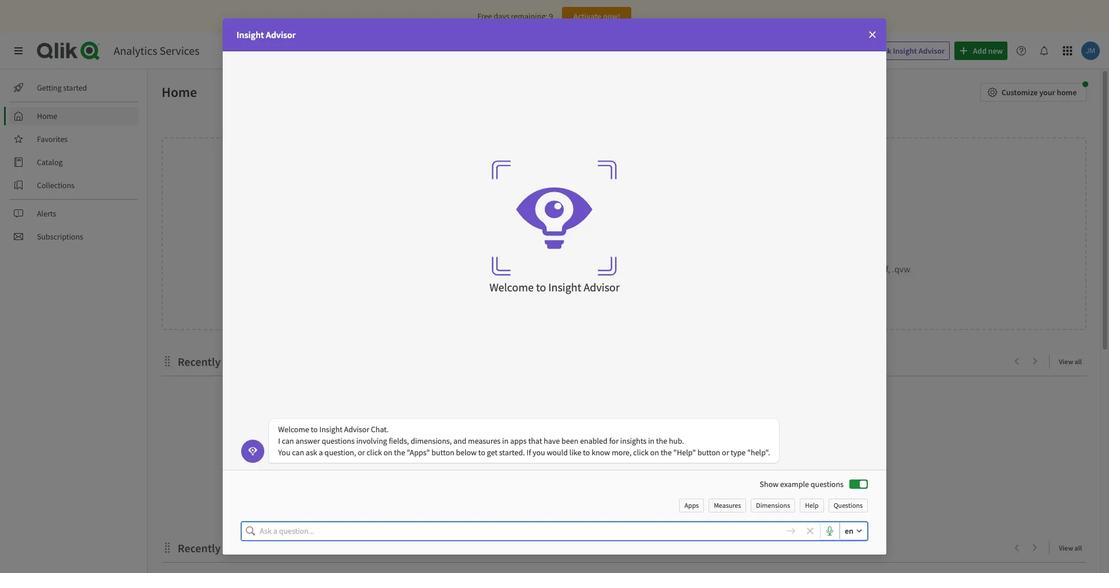 Task type: describe. For each thing, give the bounding box(es) containing it.
drop
[[509, 234, 538, 252]]

2 horizontal spatial on
[[651, 448, 659, 458]]

remaining:
[[511, 11, 548, 21]]

2 button from the left
[[698, 448, 721, 458]]

example
[[781, 479, 809, 490]]

.xlw,
[[478, 263, 496, 275]]

questions link
[[829, 499, 868, 513]]

to up answer
[[311, 424, 318, 435]]

1 of from the left
[[607, 506, 614, 516]]

0 horizontal spatial data
[[563, 252, 581, 263]]

advisor inside the welcome to insight advisor chat. i can answer questions involving fields, dimensions, and measures in apps that have been enabled for insights in the hub. you can ask a question, or click on the "apps" button below to get started. if you would like to know more, click on the "help" button or type "help".
[[344, 424, 369, 435]]

customize your home button
[[981, 83, 1087, 102]]

if
[[527, 448, 531, 458]]

.qvf,
[[875, 263, 891, 275]]

.qvw
[[893, 263, 911, 275]]

getting started
[[37, 83, 87, 93]]

measures
[[714, 501, 741, 510]]

catalog link
[[9, 153, 139, 171]]

been
[[562, 436, 579, 446]]

anywhere left .log,
[[596, 252, 634, 263]]

analytics services element
[[114, 43, 200, 58]]

ask insight advisor button
[[860, 42, 950, 60]]

home inside navigation pane element
[[37, 111, 57, 121]]

.parquet,
[[838, 263, 873, 275]]

en
[[845, 526, 854, 537]]

apps
[[510, 436, 527, 446]]

help
[[805, 501, 819, 510]]

are
[[684, 506, 695, 516]]

answer
[[296, 436, 320, 446]]

have inside the welcome to insight advisor chat. i can answer questions involving fields, dimensions, and measures in apps that have been enabled for insights in the hub. you can ask a question, or click on the "apps" button below to get started. if you would like to know more, click on the "help" button or type "help".
[[544, 436, 560, 446]]

the inside content that you have access to will be shown here. examples of the types of content are charts, apps, data, or links.
[[615, 506, 626, 516]]

have inside content that you have access to will be shown here. examples of the types of content are charts, apps, data, or links.
[[606, 494, 622, 505]]

access inside content that you have access to will be shown here. examples of the types of content are charts, apps, data, or links.
[[624, 494, 646, 505]]

started inside drop files anywhere to upload your data get started by dragging and dropping a data file anywhere on this screen or click below to access other options. supported file types: .qvd, .xlsx, .xls, .xlw, .xlsm, .xml, .csv, .txt, .tab, .qvo, .skv, .log, .html, .htm, .kml, .fix, .dat, .qvx, .prn, .php, .qvs, .parquet, .qvf, .qvw
[[427, 252, 454, 263]]

measures
[[468, 436, 501, 446]]

enabled
[[580, 436, 608, 446]]

catalog
[[37, 157, 63, 167]]

add new data button
[[592, 282, 657, 300]]

you inside content that you have access to will be shown here. examples of the types of content are charts, apps, data, or links.
[[592, 494, 604, 505]]

show example questions
[[760, 479, 844, 490]]

files
[[540, 234, 564, 252]]

data inside add new data button
[[632, 286, 648, 296]]

9
[[549, 11, 553, 21]]

other
[[783, 252, 804, 263]]

customize your home
[[1002, 87, 1077, 98]]

free days remaining: 9
[[478, 11, 553, 21]]

insights
[[621, 436, 647, 446]]

for
[[609, 436, 619, 446]]

chat.
[[371, 424, 389, 435]]

on inside drop files anywhere to upload your data get started by dragging and dropping a data file anywhere on this screen or click below to access other options. supported file types: .qvd, .xlsx, .xls, .xlw, .xlsm, .xml, .csv, .txt, .tab, .qvo, .skv, .log, .html, .htm, .kml, .fix, .dat, .qvx, .prn, .php, .qvs, .parquet, .qvf, .qvw
[[636, 252, 646, 263]]

.prn,
[[776, 263, 794, 275]]

.xlsm,
[[498, 263, 520, 275]]

free
[[478, 11, 492, 21]]

0 vertical spatial can
[[282, 436, 294, 446]]

access inside drop files anywhere to upload your data get started by dragging and dropping a data file anywhere on this screen or click below to access other options. supported file types: .qvd, .xlsx, .xls, .xlw, .xlsm, .xml, .csv, .txt, .tab, .qvo, .skv, .log, .html, .htm, .kml, .fix, .dat, .qvx, .prn, .php, .qvs, .parquet, .qvf, .qvw
[[756, 252, 781, 263]]

0 horizontal spatial click
[[367, 448, 382, 458]]

view for recently updated
[[1060, 544, 1074, 553]]

main content containing home
[[143, 69, 1110, 573]]

and inside drop files anywhere to upload your data get started by dragging and dropping a data file anywhere on this screen or click below to access other options. supported file types: .qvd, .xlsx, .xls, .xlw, .xlsm, .xml, .csv, .txt, .tab, .qvo, .skv, .log, .html, .htm, .kml, .fix, .dat, .qvx, .prn, .php, .qvs, .parquet, .qvf, .qvw
[[503, 252, 518, 263]]

home
[[1057, 87, 1077, 98]]

ask
[[306, 448, 317, 458]]

this
[[648, 252, 662, 263]]

insight advisor
[[237, 29, 296, 41]]

question,
[[325, 448, 356, 458]]

your inside button
[[1040, 87, 1056, 98]]

insight advisor dialog
[[223, 19, 887, 555]]

welcome for welcome to insight advisor chat. i can answer questions involving fields, dimensions, and measures in apps that have been enabled for insights in the hub. you can ask a question, or click on the "apps" button below to get started. if you would like to know more, click on the "help" button or type "help".
[[278, 424, 309, 435]]

questions inside the welcome to insight advisor chat. i can answer questions involving fields, dimensions, and measures in apps that have been enabled for insights in the hub. you can ask a question, or click on the "apps" button below to get started. if you would like to know more, click on the "help" button or type "help".
[[322, 436, 355, 446]]

show
[[760, 479, 779, 490]]

anywhere up the .tab,
[[567, 234, 624, 252]]

to down .csv,
[[536, 280, 546, 294]]

here.
[[554, 506, 571, 516]]

getting started link
[[9, 79, 139, 97]]

apps
[[685, 501, 699, 510]]

would
[[547, 448, 568, 458]]

your inside drop files anywhere to upload your data get started by dragging and dropping a data file anywhere on this screen or click below to access other options. supported file types: .qvd, .xlsx, .xls, .xlw, .xlsm, .xml, .csv, .txt, .tab, .qvo, .skv, .log, .html, .htm, .kml, .fix, .dat, .qvx, .prn, .php, .qvs, .parquet, .qvf, .qvw
[[685, 234, 711, 252]]

recently for recently updated
[[178, 541, 221, 555]]

that inside the welcome to insight advisor chat. i can answer questions involving fields, dimensions, and measures in apps that have been enabled for insights in the hub. you can ask a question, or click on the "apps" button below to get started. if you would like to know more, click on the "help" button or type "help".
[[528, 436, 542, 446]]

i
[[278, 436, 280, 446]]

activate now! link
[[563, 7, 632, 25]]

1 horizontal spatial click
[[633, 448, 649, 458]]

all for recently updated
[[1075, 544, 1082, 553]]

welcome to insight advisor
[[490, 280, 620, 294]]

recently updated
[[178, 541, 265, 555]]

close sidebar menu image
[[14, 46, 23, 55]]

.skv,
[[616, 263, 633, 275]]

recently updated link
[[178, 541, 269, 555]]

Search text field
[[670, 41, 853, 60]]

.qvo,
[[596, 263, 615, 275]]

move collection image for recently used
[[162, 355, 173, 367]]

.xls,
[[462, 263, 477, 275]]

alerts
[[37, 208, 56, 219]]

you inside the welcome to insight advisor chat. i can answer questions involving fields, dimensions, and measures in apps that have been enabled for insights in the hub. you can ask a question, or click on the "apps" button below to get started. if you would like to know more, click on the "help" button or type "help".
[[533, 448, 545, 458]]

apps link
[[680, 499, 704, 513]]

.htm,
[[678, 263, 699, 275]]

apps,
[[604, 517, 623, 528]]

.kml,
[[701, 263, 720, 275]]

updated
[[223, 541, 265, 555]]

dropping
[[519, 252, 555, 263]]

navigation pane element
[[0, 74, 147, 251]]

or inside content that you have access to will be shown here. examples of the types of content are charts, apps, data, or links.
[[643, 517, 650, 528]]

favorites link
[[9, 130, 139, 148]]

0 horizontal spatial on
[[384, 448, 393, 458]]

.qvd,
[[420, 263, 439, 275]]

home inside main content
[[162, 83, 197, 101]]

2 horizontal spatial data
[[714, 234, 740, 252]]

like
[[570, 448, 582, 458]]

subscriptions link
[[9, 227, 139, 246]]

.qvs,
[[818, 263, 836, 275]]

fields,
[[389, 436, 409, 446]]

supported
[[338, 263, 379, 275]]

dragging
[[467, 252, 501, 263]]

analytics
[[114, 43, 157, 58]]



Task type: vqa. For each thing, say whether or not it's contained in the screenshot.
Activate Now! link
yes



Task type: locate. For each thing, give the bounding box(es) containing it.
on left this
[[636, 252, 646, 263]]

questions
[[322, 436, 355, 446], [811, 479, 844, 490]]

0 vertical spatial home
[[162, 83, 197, 101]]

types:
[[395, 263, 418, 275]]

below down measures
[[456, 448, 477, 458]]

and left .xml,
[[503, 252, 518, 263]]

"help"
[[674, 448, 696, 458]]

.log,
[[635, 263, 652, 275]]

questions up question,
[[322, 436, 355, 446]]

1 vertical spatial questions
[[811, 479, 844, 490]]

upload
[[641, 234, 682, 252]]

1 vertical spatial have
[[606, 494, 622, 505]]

0 vertical spatial view
[[1060, 357, 1074, 366]]

0 vertical spatial all
[[1075, 357, 1082, 366]]

below inside the welcome to insight advisor chat. i can answer questions involving fields, dimensions, and measures in apps that have been enabled for insights in the hub. you can ask a question, or click on the "apps" button below to get started. if you would like to know more, click on the "help" button or type "help".
[[456, 448, 477, 458]]

home link
[[9, 107, 139, 125]]

.php,
[[796, 263, 816, 275]]

1 horizontal spatial access
[[756, 252, 781, 263]]

services
[[160, 43, 200, 58]]

searchbar element
[[651, 41, 853, 60]]

1 horizontal spatial of
[[648, 506, 655, 516]]

1 vertical spatial recently
[[178, 541, 221, 555]]

1 horizontal spatial that
[[576, 494, 590, 505]]

0 vertical spatial below
[[721, 252, 744, 263]]

0 horizontal spatial button
[[432, 448, 455, 458]]

0 vertical spatial started
[[63, 83, 87, 93]]

"help".
[[748, 448, 770, 458]]

0 horizontal spatial welcome
[[278, 424, 309, 435]]

0 horizontal spatial and
[[454, 436, 467, 446]]

move collection image for recently updated
[[162, 542, 173, 553]]

1 vertical spatial access
[[624, 494, 646, 505]]

click down involving
[[367, 448, 382, 458]]

add
[[601, 286, 614, 296]]

access left other
[[756, 252, 781, 263]]

1 vertical spatial a
[[319, 448, 323, 458]]

customize
[[1002, 87, 1038, 98]]

to inside content that you have access to will be shown here. examples of the types of content are charts, apps, data, or links.
[[647, 494, 654, 505]]

0 horizontal spatial below
[[456, 448, 477, 458]]

0 vertical spatial questions
[[322, 436, 355, 446]]

move collection image
[[162, 355, 173, 367], [162, 542, 173, 553]]

1 horizontal spatial your
[[1040, 87, 1056, 98]]

add new data
[[601, 286, 648, 296]]

dimensions
[[756, 501, 790, 510]]

options.
[[806, 252, 837, 263]]

1 in from the left
[[502, 436, 509, 446]]

2 view from the top
[[1060, 544, 1074, 553]]

1 view all from the top
[[1060, 357, 1082, 366]]

welcome up answer
[[278, 424, 309, 435]]

0 vertical spatial that
[[528, 436, 542, 446]]

view all link
[[1060, 354, 1087, 368], [1060, 540, 1087, 555]]

0 vertical spatial you
[[533, 448, 545, 458]]

.txt,
[[561, 263, 575, 275]]

or left the type
[[722, 448, 729, 458]]

or right screen
[[691, 252, 699, 263]]

access up types
[[624, 494, 646, 505]]

welcome for welcome to insight advisor
[[490, 280, 534, 294]]

favorites
[[37, 134, 68, 144]]

more,
[[612, 448, 632, 458]]

"apps"
[[407, 448, 430, 458]]

questions up help
[[811, 479, 844, 490]]

button down dimensions,
[[432, 448, 455, 458]]

0 vertical spatial view all
[[1060, 357, 1082, 366]]

get
[[487, 448, 498, 458]]

to left .qvx,
[[746, 252, 754, 263]]

1 vertical spatial you
[[592, 494, 604, 505]]

0 horizontal spatial that
[[528, 436, 542, 446]]

1 vertical spatial can
[[292, 448, 304, 458]]

1 horizontal spatial data
[[632, 286, 648, 296]]

the down fields, in the left bottom of the page
[[394, 448, 405, 458]]

1 vertical spatial started
[[427, 252, 454, 263]]

and left measures
[[454, 436, 467, 446]]

in left apps
[[502, 436, 509, 446]]

to right like
[[583, 448, 590, 458]]

advisor inside button
[[919, 46, 945, 56]]

1 vertical spatial your
[[685, 234, 711, 252]]

main content
[[143, 69, 1110, 573]]

view for recently used
[[1060, 357, 1074, 366]]

0 vertical spatial have
[[544, 436, 560, 446]]

started inside navigation pane element
[[63, 83, 87, 93]]

that up examples
[[576, 494, 590, 505]]

file left types:
[[381, 263, 393, 275]]

view all link for recently used
[[1060, 354, 1087, 368]]

home up the favorites
[[37, 111, 57, 121]]

started.
[[499, 448, 525, 458]]

now!
[[603, 11, 621, 21]]

advisor
[[266, 29, 296, 41], [919, 46, 945, 56], [584, 280, 620, 294], [344, 424, 369, 435]]

and inside the welcome to insight advisor chat. i can answer questions involving fields, dimensions, and measures in apps that have been enabled for insights in the hub. you can ask a question, or click on the "apps" button below to get started. if you would like to know more, click on the "help" button or type "help".
[[454, 436, 467, 446]]

started left "by"
[[427, 252, 454, 263]]

0 vertical spatial access
[[756, 252, 781, 263]]

be
[[669, 494, 678, 505]]

started
[[63, 83, 87, 93], [427, 252, 454, 263]]

1 vertical spatial below
[[456, 448, 477, 458]]

data up .fix,
[[714, 234, 740, 252]]

recently
[[178, 355, 221, 369], [178, 541, 221, 555]]

you right if
[[533, 448, 545, 458]]

1 horizontal spatial on
[[636, 252, 646, 263]]

have up apps,
[[606, 494, 622, 505]]

1 vertical spatial view all link
[[1060, 540, 1087, 555]]

charts,
[[580, 517, 603, 528]]

1 view all link from the top
[[1060, 354, 1087, 368]]

used
[[223, 355, 247, 369]]

drop files anywhere to upload your data get started by dragging and dropping a data file anywhere on this screen or click below to access other options. supported file types: .qvd, .xlsx, .xls, .xlw, .xlsm, .xml, .csv, .txt, .tab, .qvo, .skv, .log, .html, .htm, .kml, .fix, .dat, .qvx, .prn, .php, .qvs, .parquet, .qvf, .qvw
[[338, 234, 911, 275]]

view all for recently updated
[[1060, 544, 1082, 553]]

.html,
[[654, 263, 677, 275]]

1 vertical spatial move collection image
[[162, 542, 173, 553]]

in
[[502, 436, 509, 446], [648, 436, 655, 446]]

1 horizontal spatial below
[[721, 252, 744, 263]]

.dat,
[[737, 263, 755, 275]]

move collection image left recently updated at the left of page
[[162, 542, 173, 553]]

ask insight advisor
[[879, 46, 945, 56]]

new
[[616, 286, 631, 296]]

the left hub.
[[656, 436, 668, 446]]

questions
[[834, 501, 863, 510]]

your up .htm,
[[685, 234, 711, 252]]

can left ask
[[292, 448, 304, 458]]

0 horizontal spatial have
[[544, 436, 560, 446]]

1 vertical spatial that
[[576, 494, 590, 505]]

the up apps,
[[615, 506, 626, 516]]

recently left used
[[178, 355, 221, 369]]

file left .qvo,
[[582, 252, 594, 263]]

your
[[1040, 87, 1056, 98], [685, 234, 711, 252]]

screen
[[664, 252, 689, 263]]

1 horizontal spatial have
[[606, 494, 622, 505]]

recently for recently used
[[178, 355, 221, 369]]

home down services
[[162, 83, 197, 101]]

a inside the welcome to insight advisor chat. i can answer questions involving fields, dimensions, and measures in apps that have been enabled for insights in the hub. you can ask a question, or click on the "apps" button below to get started. if you would like to know more, click on the "help" button or type "help".
[[319, 448, 323, 458]]

getting
[[37, 83, 62, 93]]

chat shortcuts list
[[675, 499, 868, 513]]

.tab,
[[577, 263, 594, 275]]

0 vertical spatial view all link
[[1060, 354, 1087, 368]]

2 horizontal spatial click
[[701, 252, 719, 263]]

the down hub.
[[661, 448, 672, 458]]

0 horizontal spatial file
[[381, 263, 393, 275]]

activate
[[574, 11, 602, 21]]

a
[[557, 252, 561, 263], [319, 448, 323, 458]]

1 vertical spatial view
[[1060, 544, 1074, 553]]

2 view all link from the top
[[1060, 540, 1087, 555]]

insight inside button
[[893, 46, 917, 56]]

button
[[432, 448, 455, 458], [698, 448, 721, 458]]

1 horizontal spatial a
[[557, 252, 561, 263]]

or inside drop files anywhere to upload your data get started by dragging and dropping a data file anywhere on this screen or click below to access other options. supported file types: .qvd, .xlsx, .xls, .xlw, .xlsm, .xml, .csv, .txt, .tab, .qvo, .skv, .log, .html, .htm, .kml, .fix, .dat, .qvx, .prn, .php, .qvs, .parquet, .qvf, .qvw
[[691, 252, 699, 263]]

1 horizontal spatial file
[[582, 252, 594, 263]]

click inside drop files anywhere to upload your data get started by dragging and dropping a data file anywhere on this screen or click below to access other options. supported file types: .qvd, .xlsx, .xls, .xlw, .xlsm, .xml, .csv, .txt, .tab, .qvo, .skv, .log, .html, .htm, .kml, .fix, .dat, .qvx, .prn, .php, .qvs, .parquet, .qvf, .qvw
[[701, 252, 719, 263]]

you
[[278, 448, 291, 458]]

content that you have access to will be shown here. examples of the types of content are charts, apps, data, or links.
[[547, 494, 702, 528]]

your left home
[[1040, 87, 1056, 98]]

have up would
[[544, 436, 560, 446]]

to left "get"
[[479, 448, 486, 458]]

0 vertical spatial welcome
[[490, 280, 534, 294]]

will
[[656, 494, 668, 505]]

dimensions,
[[411, 436, 452, 446]]

subscriptions
[[37, 232, 83, 242]]

1 vertical spatial view all
[[1060, 544, 1082, 553]]

analytics services
[[114, 43, 200, 58]]

click down insights
[[633, 448, 649, 458]]

0 vertical spatial a
[[557, 252, 561, 263]]

1 vertical spatial home
[[37, 111, 57, 121]]

0 horizontal spatial access
[[624, 494, 646, 505]]

help link
[[800, 499, 824, 513]]

0 horizontal spatial questions
[[322, 436, 355, 446]]

click
[[701, 252, 719, 263], [367, 448, 382, 458], [633, 448, 649, 458]]

1 horizontal spatial button
[[698, 448, 721, 458]]

insight inside the welcome to insight advisor chat. i can answer questions involving fields, dimensions, and measures in apps that have been enabled for insights in the hub. you can ask a question, or click on the "apps" button below to get started. if you would like to know more, click on the "help" button or type "help".
[[320, 424, 343, 435]]

2 view all from the top
[[1060, 544, 1082, 553]]

by
[[456, 252, 465, 263]]

of right types
[[648, 506, 655, 516]]

can right i at the bottom left
[[282, 436, 294, 446]]

1 button from the left
[[432, 448, 455, 458]]

0 horizontal spatial in
[[502, 436, 509, 446]]

data right the new
[[632, 286, 648, 296]]

button right the "help"
[[698, 448, 721, 458]]

data right .csv,
[[563, 252, 581, 263]]

0 vertical spatial move collection image
[[162, 355, 173, 367]]

.csv,
[[543, 263, 559, 275]]

1 horizontal spatial welcome
[[490, 280, 534, 294]]

1 vertical spatial all
[[1075, 544, 1082, 553]]

move collection image left recently used
[[162, 355, 173, 367]]

type
[[731, 448, 746, 458]]

content
[[547, 494, 575, 505]]

0 horizontal spatial your
[[685, 234, 711, 252]]

1 horizontal spatial and
[[503, 252, 518, 263]]

below
[[721, 252, 744, 263], [456, 448, 477, 458]]

1 vertical spatial welcome
[[278, 424, 309, 435]]

1 all from the top
[[1075, 357, 1082, 366]]

activate now!
[[574, 11, 621, 21]]

that up if
[[528, 436, 542, 446]]

or
[[691, 252, 699, 263], [358, 448, 365, 458], [722, 448, 729, 458], [643, 517, 650, 528]]

0 vertical spatial and
[[503, 252, 518, 263]]

to left this
[[626, 234, 638, 252]]

2 of from the left
[[648, 506, 655, 516]]

all
[[1075, 357, 1082, 366], [1075, 544, 1082, 553]]

to left will
[[647, 494, 654, 505]]

a inside drop files anywhere to upload your data get started by dragging and dropping a data file anywhere on this screen or click below to access other options. supported file types: .qvd, .xlsx, .xls, .xlw, .xlsm, .xml, .csv, .txt, .tab, .qvo, .skv, .log, .html, .htm, .kml, .fix, .dat, .qvx, .prn, .php, .qvs, .parquet, .qvf, .qvw
[[557, 252, 561, 263]]

or right data,
[[643, 517, 650, 528]]

welcome down .xlsm,
[[490, 280, 534, 294]]

welcome inside the welcome to insight advisor chat. i can answer questions involving fields, dimensions, and measures in apps that have been enabled for insights in the hub. you can ask a question, or click on the "apps" button below to get started. if you would like to know more, click on the "help" button or type "help".
[[278, 424, 309, 435]]

view all link for recently updated
[[1060, 540, 1087, 555]]

0 horizontal spatial of
[[607, 506, 614, 516]]

links.
[[652, 517, 670, 528]]

measures link
[[709, 499, 747, 513]]

0 vertical spatial recently
[[178, 355, 221, 369]]

a right ask
[[319, 448, 323, 458]]

started right getting
[[63, 83, 87, 93]]

data
[[714, 234, 740, 252], [563, 252, 581, 263], [632, 286, 648, 296]]

view all for recently used
[[1060, 357, 1082, 366]]

get
[[411, 252, 425, 263]]

0 horizontal spatial home
[[37, 111, 57, 121]]

2 in from the left
[[648, 436, 655, 446]]

2 all from the top
[[1075, 544, 1082, 553]]

of up apps,
[[607, 506, 614, 516]]

below inside drop files anywhere to upload your data get started by dragging and dropping a data file anywhere on this screen or click below to access other options. supported file types: .qvd, .xlsx, .xls, .xlw, .xlsm, .xml, .csv, .txt, .tab, .qvo, .skv, .log, .html, .htm, .kml, .fix, .dat, .qvx, .prn, .php, .qvs, .parquet, .qvf, .qvw
[[721, 252, 744, 263]]

collections link
[[9, 176, 139, 195]]

1 horizontal spatial in
[[648, 436, 655, 446]]

you up examples
[[592, 494, 604, 505]]

Ask a question... text field
[[260, 522, 777, 541]]

shown
[[679, 494, 702, 505]]

1 view from the top
[[1060, 357, 1074, 366]]

dimensions link
[[751, 499, 796, 513]]

on down fields, in the left bottom of the page
[[384, 448, 393, 458]]

below right .kml,
[[721, 252, 744, 263]]

involving
[[356, 436, 387, 446]]

in right insights
[[648, 436, 655, 446]]

0 horizontal spatial you
[[533, 448, 545, 458]]

on left the "help"
[[651, 448, 659, 458]]

a right dropping
[[557, 252, 561, 263]]

data,
[[624, 517, 641, 528]]

content
[[656, 506, 683, 516]]

0 vertical spatial your
[[1040, 87, 1056, 98]]

1 horizontal spatial home
[[162, 83, 197, 101]]

0 horizontal spatial started
[[63, 83, 87, 93]]

all for recently used
[[1075, 357, 1082, 366]]

1 vertical spatial and
[[454, 436, 467, 446]]

.xlsx,
[[441, 263, 460, 275]]

0 horizontal spatial a
[[319, 448, 323, 458]]

1 horizontal spatial started
[[427, 252, 454, 263]]

alerts link
[[9, 204, 139, 223]]

click left .fix,
[[701, 252, 719, 263]]

or down involving
[[358, 448, 365, 458]]

1 horizontal spatial you
[[592, 494, 604, 505]]

recently left "updated"
[[178, 541, 221, 555]]

insight
[[237, 29, 264, 41], [893, 46, 917, 56], [549, 280, 582, 294], [320, 424, 343, 435]]

.fix,
[[722, 263, 735, 275]]

that inside content that you have access to will be shown here. examples of the types of content are charts, apps, data, or links.
[[576, 494, 590, 505]]

types
[[628, 506, 646, 516]]

1 horizontal spatial questions
[[811, 479, 844, 490]]



